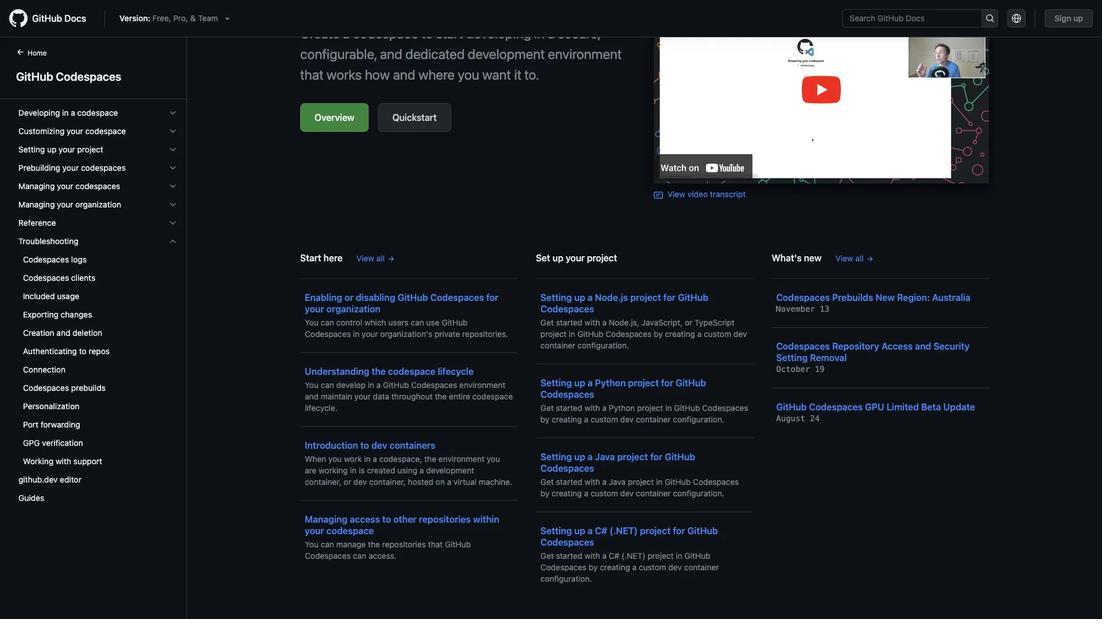 Task type: locate. For each thing, give the bounding box(es) containing it.
and up lifecycle.
[[305, 392, 319, 402]]

or down working
[[344, 478, 351, 487]]

up inside setting up a java project for github codespaces get started with a java project in github codespaces by creating a custom dev container configuration.
[[574, 452, 585, 463]]

organization down managing your codespaces dropdown button
[[75, 200, 121, 210]]

0 vertical spatial codespaces
[[81, 163, 126, 173]]

beta
[[921, 402, 941, 413]]

project inside the setting up your project dropdown button
[[77, 145, 103, 154]]

managing inside "dropdown button"
[[18, 200, 55, 210]]

access.
[[369, 552, 397, 561]]

container,
[[305, 478, 341, 487], [369, 478, 406, 487]]

get inside setting up a node.js project for github codespaces get started with a node.js, javascript, or typescript project in github codespaces by creating a custom dev container configuration.
[[541, 318, 554, 327]]

0 vertical spatial or
[[345, 292, 354, 303]]

sc 9kayk9 0 image inside reference dropdown button
[[168, 219, 177, 228]]

can
[[321, 318, 334, 327], [411, 318, 424, 327], [321, 381, 334, 390], [321, 540, 334, 550], [353, 552, 366, 561]]

github inside github codespaces link
[[16, 69, 53, 83]]

setting for c#
[[541, 526, 572, 537]]

0 horizontal spatial all
[[377, 254, 385, 263]]

0 horizontal spatial you
[[328, 455, 342, 464]]

codespaces for prebuilding your codespaces
[[81, 163, 126, 173]]

or left typescript
[[685, 318, 692, 327]]

managing up manage
[[305, 514, 348, 525]]

dev inside setting up a c# (.net) project for github codespaces get started with a c# (.net) project in github codespaces by creating a custom dev container configuration.
[[668, 563, 682, 573]]

codespace inside developing in a codespace 'dropdown button'
[[77, 108, 118, 118]]

sc 9kayk9 0 image for organization
[[168, 200, 177, 210]]

container, down created
[[369, 478, 406, 487]]

setting
[[18, 145, 45, 154], [541, 292, 572, 303], [776, 353, 808, 364], [541, 378, 572, 389], [541, 452, 572, 463], [541, 526, 572, 537]]

codespace up the how
[[353, 25, 418, 41]]

0 horizontal spatial container,
[[305, 478, 341, 487]]

getting started button
[[14, 86, 182, 104]]

setting inside setting up a c# (.net) project for github codespaces get started with a c# (.net) project in github codespaces by creating a custom dev container configuration.
[[541, 526, 572, 537]]

2 view all link from the left
[[835, 253, 874, 265]]

2 vertical spatial environment
[[439, 455, 485, 464]]

environment up entire
[[459, 381, 505, 390]]

2 vertical spatial you
[[305, 540, 319, 550]]

support
[[73, 457, 102, 467]]

up inside setting up a c# (.net) project for github codespaces get started with a c# (.net) project in github codespaces by creating a custom dev container configuration.
[[574, 526, 585, 537]]

and
[[380, 46, 402, 62], [393, 67, 415, 83], [57, 329, 70, 338], [915, 341, 931, 352], [305, 392, 319, 402]]

the up 'access.'
[[368, 540, 380, 550]]

1 sc 9kayk9 0 image from the top
[[168, 108, 177, 118]]

2 horizontal spatial you
[[487, 455, 500, 464]]

github
[[32, 13, 62, 24], [16, 69, 53, 83], [398, 292, 428, 303], [678, 292, 708, 303], [442, 318, 468, 327], [577, 329, 603, 339], [676, 378, 706, 389], [383, 381, 409, 390], [776, 402, 807, 413], [674, 404, 700, 413], [665, 452, 695, 463], [665, 478, 691, 487], [688, 526, 718, 537], [445, 540, 471, 550], [685, 552, 711, 561]]

1 container, from the left
[[305, 478, 341, 487]]

4 sc 9kayk9 0 image from the top
[[168, 164, 177, 173]]

1 vertical spatial or
[[685, 318, 692, 327]]

0 vertical spatial environment
[[548, 46, 622, 62]]

forwarding
[[41, 420, 80, 430]]

setting inside setting up a node.js project for github codespaces get started with a node.js, javascript, or typescript project in github codespaces by creating a custom dev container configuration.
[[541, 292, 572, 303]]

repositories down on
[[419, 514, 471, 525]]

october 19 element
[[776, 365, 825, 375]]

&
[[190, 13, 196, 23]]

github codespaces element
[[0, 46, 187, 619]]

select language: current language is english image
[[1012, 14, 1021, 23]]

for inside setting up a python project for github codespaces get started with a python project in github codespaces by creating a custom dev container configuration.
[[661, 378, 673, 389]]

and right the how
[[393, 67, 415, 83]]

view all link up disabling
[[356, 253, 395, 265]]

3 sc 9kayk9 0 image from the top
[[168, 237, 177, 246]]

your inside managing your organization "dropdown button"
[[57, 200, 73, 210]]

codespace up throughout
[[388, 366, 435, 377]]

access
[[882, 341, 913, 352]]

codespaces down the setting up your project dropdown button in the top left of the page
[[81, 163, 126, 173]]

all up disabling
[[377, 254, 385, 263]]

3 you from the top
[[305, 540, 319, 550]]

codespaces clients link
[[14, 269, 182, 288]]

1 horizontal spatial organization
[[326, 304, 381, 315]]

setting for project
[[18, 145, 45, 154]]

container, down working
[[305, 478, 341, 487]]

sign
[[1055, 13, 1071, 23]]

codespaces repository access and security setting removal october 19
[[776, 341, 970, 375]]

customizing your codespace
[[18, 127, 126, 136]]

you
[[458, 67, 479, 83], [328, 455, 342, 464], [487, 455, 500, 464]]

changes
[[61, 310, 92, 320]]

managing for codespaces
[[18, 182, 55, 191]]

can up maintain
[[321, 381, 334, 390]]

all for disabling
[[377, 254, 385, 263]]

1 vertical spatial you
[[305, 381, 319, 390]]

managing inside managing access to other repositories within your codespace you can manage the repositories that github codespaces can access.
[[305, 514, 348, 525]]

codespace up manage
[[326, 526, 374, 537]]

configuration. inside setting up a python project for github codespaces get started with a python project in github codespaces by creating a custom dev container configuration.
[[673, 415, 724, 425]]

1 horizontal spatial view all link
[[835, 253, 874, 265]]

your inside the setting up your project dropdown button
[[59, 145, 75, 154]]

sc 9kayk9 0 image
[[168, 182, 177, 191], [168, 200, 177, 210], [168, 237, 177, 246]]

for for setting up a python project for github codespaces
[[661, 378, 673, 389]]

0 vertical spatial managing
[[18, 182, 55, 191]]

free,
[[152, 13, 171, 23]]

javascript,
[[641, 318, 683, 327]]

1 horizontal spatial all
[[856, 254, 864, 263]]

0 vertical spatial python
[[595, 378, 626, 389]]

view all right here
[[356, 254, 385, 263]]

codespaces prebuilds
[[23, 384, 106, 393]]

start here
[[300, 253, 343, 263]]

you up working
[[328, 455, 342, 464]]

1 horizontal spatial that
[[428, 540, 443, 550]]

2 container, from the left
[[369, 478, 406, 487]]

and inside 'troubleshooting' element
[[57, 329, 70, 338]]

setting up a node.js project for github codespaces get started with a node.js, javascript, or typescript project in github codespaces by creating a custom dev container configuration.
[[541, 292, 747, 350]]

sc 9kayk9 0 image inside managing your organization "dropdown button"
[[168, 200, 177, 210]]

sc 9kayk9 0 image for codespaces
[[168, 182, 177, 191]]

reference
[[18, 218, 56, 228]]

are
[[305, 466, 317, 476]]

environment inside understanding the codespace lifecycle you can develop in a github codespaces environment and maintain your data throughout the entire codespace lifecycle.
[[459, 381, 505, 390]]

you for managing access to other repositories within your codespace
[[305, 540, 319, 550]]

managing
[[18, 182, 55, 191], [18, 200, 55, 210], [305, 514, 348, 525]]

2 view all from the left
[[835, 254, 864, 263]]

0 horizontal spatial organization
[[75, 200, 121, 210]]

3 get from the top
[[541, 478, 554, 487]]

repositories up 'access.'
[[382, 540, 426, 550]]

codespaces down prebuilding your codespaces dropdown button at left top
[[75, 182, 120, 191]]

with inside 'troubleshooting' element
[[56, 457, 71, 467]]

managing down "prebuilding"
[[18, 182, 55, 191]]

repositories
[[419, 514, 471, 525], [382, 540, 426, 550]]

1 vertical spatial c#
[[609, 552, 619, 561]]

you up machine. at the bottom left of the page
[[487, 455, 500, 464]]

1 all from the left
[[377, 254, 385, 263]]

dev inside setting up a node.js project for github codespaces get started with a node.js, javascript, or typescript project in github codespaces by creating a custom dev container configuration.
[[734, 329, 747, 339]]

creation
[[23, 329, 54, 338]]

all up prebuilds
[[856, 254, 864, 263]]

get inside setting up a java project for github codespaces get started with a java project in github codespaces by creating a custom dev container configuration.
[[541, 478, 554, 487]]

managing for organization
[[18, 200, 55, 210]]

get for setting up a node.js project for github codespaces
[[541, 318, 554, 327]]

setting inside codespaces repository access and security setting removal october 19
[[776, 353, 808, 364]]

1 horizontal spatial container,
[[369, 478, 406, 487]]

configuration. inside setting up a node.js project for github codespaces get started with a node.js, javascript, or typescript project in github codespaces by creating a custom dev container configuration.
[[578, 341, 629, 350]]

1 troubleshooting element from the top
[[9, 232, 187, 471]]

1 vertical spatial managing
[[18, 200, 55, 210]]

which
[[364, 318, 386, 327]]

want
[[482, 67, 511, 83]]

and right access
[[915, 341, 931, 352]]

view right here
[[356, 254, 374, 263]]

up for setting up a node.js project for github codespaces get started with a node.js, javascript, or typescript project in github codespaces by creating a custom dev container configuration.
[[574, 292, 585, 303]]

view all link for what's new
[[835, 253, 874, 265]]

troubleshooting
[[18, 237, 78, 246]]

1 sc 9kayk9 0 image from the top
[[168, 182, 177, 191]]

1 vertical spatial environment
[[459, 381, 505, 390]]

can inside understanding the codespace lifecycle you can develop in a github codespaces environment and maintain your data throughout the entire codespace lifecycle.
[[321, 381, 334, 390]]

view all for start here
[[356, 254, 385, 263]]

codespace down getting started dropdown button
[[77, 108, 118, 118]]

pro,
[[173, 13, 188, 23]]

your inside managing access to other repositories within your codespace you can manage the repositories that github codespaces can access.
[[305, 526, 324, 537]]

for inside setting up a c# (.net) project for github codespaces get started with a c# (.net) project in github codespaces by creating a custom dev container configuration.
[[673, 526, 685, 537]]

you left manage
[[305, 540, 319, 550]]

codespace down developing in a codespace 'dropdown button'
[[85, 127, 126, 136]]

4 get from the top
[[541, 552, 554, 561]]

sc 9kayk9 0 image inside managing your codespaces dropdown button
[[168, 182, 177, 191]]

to left other
[[382, 514, 391, 525]]

1 view all from the left
[[356, 254, 385, 263]]

view video transcript link
[[654, 190, 746, 200]]

access
[[350, 514, 380, 525]]

container
[[541, 341, 575, 350], [636, 415, 671, 425], [636, 489, 671, 499], [684, 563, 719, 573]]

team
[[198, 13, 218, 23]]

started inside setting up a node.js project for github codespaces get started with a node.js, javascript, or typescript project in github codespaces by creating a custom dev container configuration.
[[556, 318, 582, 327]]

2 all from the left
[[856, 254, 864, 263]]

setting up a python project for github codespaces get started with a python project in github codespaces by creating a custom dev container configuration.
[[541, 378, 748, 425]]

2 horizontal spatial view
[[835, 254, 853, 263]]

github.dev editor
[[18, 476, 81, 485]]

started for setting up a python project for github codespaces
[[556, 404, 582, 413]]

a inside understanding the codespace lifecycle you can develop in a github codespaces environment and maintain your data throughout the entire codespace lifecycle.
[[376, 381, 381, 390]]

to up "dedicated"
[[421, 25, 433, 41]]

the down containers
[[424, 455, 436, 464]]

2 sc 9kayk9 0 image from the top
[[168, 200, 177, 210]]

0 horizontal spatial view
[[356, 254, 374, 263]]

dev inside setting up a java project for github codespaces get started with a java project in github codespaces by creating a custom dev container configuration.
[[620, 489, 634, 499]]

0 vertical spatial organization
[[75, 200, 121, 210]]

2 vertical spatial or
[[344, 478, 351, 487]]

you up lifecycle.
[[305, 381, 319, 390]]

get inside setting up a python project for github codespaces get started with a python project in github codespaces by creating a custom dev container configuration.
[[541, 404, 554, 413]]

you left want on the top left of page
[[458, 67, 479, 83]]

2 troubleshooting element from the top
[[9, 251, 187, 471]]

to inside create a codespace to start developing in a secure, configurable, and dedicated development environment that works how and where you want it to.
[[421, 25, 433, 41]]

environment inside introduction to dev containers when you work in a codespace, the environment you are working in is created using a development container, or dev container, hosted on a virtual machine.
[[439, 455, 485, 464]]

1 vertical spatial codespaces
[[75, 182, 120, 191]]

codespace,
[[379, 455, 422, 464]]

codespaces for managing your codespaces
[[75, 182, 120, 191]]

environment
[[548, 46, 622, 62], [459, 381, 505, 390], [439, 455, 485, 464]]

development up on
[[426, 466, 474, 476]]

with for setting up a node.js project for github codespaces
[[585, 318, 600, 327]]

exporting changes
[[23, 310, 92, 320]]

works
[[327, 67, 362, 83]]

dev
[[734, 329, 747, 339], [620, 415, 634, 425], [371, 440, 387, 451], [353, 478, 367, 487], [620, 489, 634, 499], [668, 563, 682, 573]]

view all right "new"
[[835, 254, 864, 263]]

view all link
[[356, 253, 395, 265], [835, 253, 874, 265]]

view all link up prebuilds
[[835, 253, 874, 265]]

managing inside dropdown button
[[18, 182, 55, 191]]

configuration.
[[578, 341, 629, 350], [673, 415, 724, 425], [673, 489, 724, 499], [541, 575, 592, 584]]

for for setting up a node.js project for github codespaces
[[663, 292, 676, 303]]

troubleshooting element
[[9, 232, 187, 471], [9, 251, 187, 471]]

view right "new"
[[835, 254, 853, 263]]

region:
[[897, 292, 930, 303]]

custom inside setting up a java project for github codespaces get started with a java project in github codespaces by creating a custom dev container configuration.
[[591, 489, 618, 499]]

sign up
[[1055, 13, 1083, 23]]

0 horizontal spatial view all link
[[356, 253, 395, 265]]

develop
[[336, 381, 366, 390]]

update
[[943, 402, 975, 413]]

up for sign up
[[1074, 13, 1083, 23]]

1 horizontal spatial view all
[[835, 254, 864, 263]]

setting for node.js
[[541, 292, 572, 303]]

development down developing at the left
[[468, 46, 545, 62]]

usage
[[57, 292, 79, 301]]

2 sc 9kayk9 0 image from the top
[[168, 127, 177, 136]]

in inside setting up a c# (.net) project for github codespaces get started with a c# (.net) project in github codespaces by creating a custom dev container configuration.
[[676, 552, 682, 561]]

sc 9kayk9 0 image for codespaces
[[168, 164, 177, 173]]

get
[[541, 318, 554, 327], [541, 404, 554, 413], [541, 478, 554, 487], [541, 552, 554, 561]]

codespace inside create a codespace to start developing in a secure, configurable, and dedicated development environment that works how and where you want it to.
[[353, 25, 418, 41]]

version: free, pro, & team
[[119, 13, 218, 23]]

2 get from the top
[[541, 404, 554, 413]]

1 horizontal spatial c#
[[609, 552, 619, 561]]

august
[[776, 414, 805, 424]]

you down the enabling
[[305, 318, 319, 327]]

quickstart
[[392, 112, 437, 123]]

setting inside setting up a python project for github codespaces get started with a python project in github codespaces by creating a custom dev container configuration.
[[541, 378, 572, 389]]

prebuilds
[[832, 292, 873, 303]]

1 horizontal spatial you
[[458, 67, 479, 83]]

and up the how
[[380, 46, 402, 62]]

created
[[367, 466, 395, 476]]

quickstart link
[[378, 103, 451, 132]]

verification
[[42, 439, 83, 448]]

sc 9kayk9 0 image
[[168, 108, 177, 118], [168, 127, 177, 136], [168, 145, 177, 154], [168, 164, 177, 173], [168, 219, 177, 228]]

november 13 element
[[776, 305, 830, 314]]

environment down secure,
[[548, 46, 622, 62]]

1 vertical spatial that
[[428, 540, 443, 550]]

2 you from the top
[[305, 381, 319, 390]]

github.dev
[[18, 476, 58, 485]]

sign up link
[[1045, 9, 1093, 28]]

to up work
[[360, 440, 369, 451]]

1 vertical spatial repositories
[[382, 540, 426, 550]]

limited
[[887, 402, 919, 413]]

for inside enabling or disabling github codespaces for your organization you can control which users can use github codespaces in your organization's private repositories.
[[486, 292, 499, 303]]

a inside 'dropdown button'
[[71, 108, 75, 118]]

creation and deletion
[[23, 329, 102, 338]]

custom
[[704, 329, 731, 339], [591, 415, 618, 425], [591, 489, 618, 499], [639, 563, 666, 573]]

codespaces
[[81, 163, 126, 173], [75, 182, 120, 191]]

video
[[688, 190, 708, 199]]

up inside setting up a node.js project for github codespaces get started with a node.js, javascript, or typescript project in github codespaces by creating a custom dev container configuration.
[[574, 292, 585, 303]]

1 view all link from the left
[[356, 253, 395, 265]]

1 vertical spatial sc 9kayk9 0 image
[[168, 200, 177, 210]]

home
[[28, 49, 47, 57]]

0 horizontal spatial that
[[300, 67, 324, 83]]

sc 9kayk9 0 image inside customizing your codespace dropdown button
[[168, 127, 177, 136]]

with inside setting up a python project for github codespaces get started with a python project in github codespaces by creating a custom dev container configuration.
[[585, 404, 600, 413]]

in inside setting up a java project for github codespaces get started with a java project in github codespaces by creating a custom dev container configuration.
[[656, 478, 663, 487]]

0 vertical spatial that
[[300, 67, 324, 83]]

2 vertical spatial managing
[[305, 514, 348, 525]]

enabling
[[305, 292, 342, 303]]

0 horizontal spatial view all
[[356, 254, 385, 263]]

organization up control
[[326, 304, 381, 315]]

environment for containers
[[439, 455, 485, 464]]

you inside managing access to other repositories within your codespace you can manage the repositories that github codespaces can access.
[[305, 540, 319, 550]]

guides link
[[14, 490, 182, 508]]

managing up reference
[[18, 200, 55, 210]]

what's
[[772, 253, 802, 263]]

0 vertical spatial you
[[305, 318, 319, 327]]

that inside managing access to other repositories within your codespace you can manage the repositories that github codespaces can access.
[[428, 540, 443, 550]]

up inside dropdown button
[[47, 145, 56, 154]]

with inside setting up a java project for github codespaces get started with a java project in github codespaces by creating a custom dev container configuration.
[[585, 478, 600, 487]]

create
[[300, 25, 340, 41]]

authenticating to repos
[[23, 347, 110, 356]]

0 vertical spatial c#
[[595, 526, 607, 537]]

setting inside setting up a java project for github codespaces get started with a java project in github codespaces by creating a custom dev container configuration.
[[541, 452, 572, 463]]

setting inside dropdown button
[[18, 145, 45, 154]]

sc 9kayk9 0 image inside developing in a codespace 'dropdown button'
[[168, 108, 177, 118]]

up for setting up a python project for github codespaces get started with a python project in github codespaces by creating a custom dev container configuration.
[[574, 378, 585, 389]]

0 vertical spatial sc 9kayk9 0 image
[[168, 182, 177, 191]]

in inside create a codespace to start developing in a secure, configurable, and dedicated development environment that works how and where you want it to.
[[534, 25, 545, 41]]

c#
[[595, 526, 607, 537], [609, 552, 619, 561]]

2 vertical spatial sc 9kayk9 0 image
[[168, 237, 177, 246]]

customizing your codespace button
[[14, 122, 182, 141]]

0 vertical spatial development
[[468, 46, 545, 62]]

to
[[421, 25, 433, 41], [79, 347, 87, 356], [360, 440, 369, 451], [382, 514, 391, 525]]

organization inside enabling or disabling github codespaces for your organization you can control which users can use github codespaces in your organization's private repositories.
[[326, 304, 381, 315]]

5 sc 9kayk9 0 image from the top
[[168, 219, 177, 228]]

set up your project
[[536, 253, 617, 263]]

1 you from the top
[[305, 318, 319, 327]]

0 horizontal spatial c#
[[595, 526, 607, 537]]

None search field
[[842, 9, 998, 28]]

1 vertical spatial organization
[[326, 304, 381, 315]]

troubleshooting element containing troubleshooting
[[9, 232, 187, 471]]

up inside setting up a python project for github codespaces get started with a python project in github codespaces by creating a custom dev container configuration.
[[574, 378, 585, 389]]

3 sc 9kayk9 0 image from the top
[[168, 145, 177, 154]]

environment up virtual
[[439, 455, 485, 464]]

logs
[[71, 255, 87, 265]]

to left repos
[[79, 347, 87, 356]]

view right link icon
[[668, 190, 685, 199]]

your inside prebuilding your codespaces dropdown button
[[62, 163, 79, 173]]

with for setting up a python project for github codespaces
[[585, 404, 600, 413]]

1 get from the top
[[541, 318, 554, 327]]

1 horizontal spatial view
[[668, 190, 685, 199]]

and inside codespaces repository access and security setting removal october 19
[[915, 341, 931, 352]]

1 vertical spatial development
[[426, 466, 474, 476]]

authenticating to repos link
[[14, 343, 182, 361]]

or up control
[[345, 292, 354, 303]]

and up authenticating to repos
[[57, 329, 70, 338]]



Task type: vqa. For each thing, say whether or not it's contained in the screenshot.
sc 9kayk9 0 icon to the middle
no



Task type: describe. For each thing, give the bounding box(es) containing it.
0 vertical spatial repositories
[[419, 514, 471, 525]]

home link
[[11, 48, 65, 59]]

and inside understanding the codespace lifecycle you can develop in a github codespaces environment and maintain your data throughout the entire codespace lifecycle.
[[305, 392, 319, 402]]

by inside setting up a c# (.net) project for github codespaces get started with a c# (.net) project in github codespaces by creating a custom dev container configuration.
[[589, 563, 598, 573]]

managing your organization
[[18, 200, 121, 210]]

create a codespace to start developing in a secure, configurable, and dedicated development environment that works how and where you want it to.
[[300, 25, 622, 83]]

entire
[[449, 392, 470, 402]]

your inside managing your codespaces dropdown button
[[57, 182, 73, 191]]

github inside managing access to other repositories within your codespace you can manage the repositories that github codespaces can access.
[[445, 540, 471, 550]]

codespaces prebuilds new region: australia november 13
[[776, 292, 971, 314]]

personalization
[[23, 402, 79, 412]]

sc 9kayk9 0 image for your
[[168, 145, 177, 154]]

or inside enabling or disabling github codespaces for your organization you can control which users can use github codespaces in your organization's private repositories.
[[345, 292, 354, 303]]

view all link for start here
[[356, 253, 395, 265]]

configuration. inside setting up a c# (.net) project for github codespaces get started with a c# (.net) project in github codespaces by creating a custom dev container configuration.
[[541, 575, 592, 584]]

node.js
[[595, 292, 628, 303]]

organization inside managing your organization "dropdown button"
[[75, 200, 121, 210]]

development inside introduction to dev containers when you work in a codespace, the environment you are working in is created using a development container, or dev container, hosted on a virtual machine.
[[426, 466, 474, 476]]

private
[[435, 329, 460, 339]]

authenticating
[[23, 347, 77, 356]]

you inside understanding the codespace lifecycle you can develop in a github codespaces environment and maintain your data throughout the entire codespace lifecycle.
[[305, 381, 319, 390]]

developing in a codespace
[[18, 108, 118, 118]]

1 vertical spatial java
[[609, 478, 626, 487]]

that inside create a codespace to start developing in a secure, configurable, and dedicated development environment that works how and where you want it to.
[[300, 67, 324, 83]]

custom inside setting up a python project for github codespaces get started with a python project in github codespaces by creating a custom dev container configuration.
[[591, 415, 618, 425]]

configuration. inside setting up a java project for github codespaces get started with a java project in github codespaces by creating a custom dev container configuration.
[[673, 489, 724, 499]]

in inside setting up a python project for github codespaces get started with a python project in github codespaces by creating a custom dev container configuration.
[[665, 404, 672, 413]]

developing in a codespace button
[[14, 104, 182, 122]]

dev inside setting up a python project for github codespaces get started with a python project in github codespaces by creating a custom dev container configuration.
[[620, 415, 634, 425]]

github docs link
[[9, 9, 95, 28]]

codespace inside customizing your codespace dropdown button
[[85, 127, 126, 136]]

for for enabling or disabling github codespaces for your organization
[[486, 292, 499, 303]]

port
[[23, 420, 38, 430]]

Search GitHub Docs search field
[[843, 10, 982, 27]]

started for setting up a java project for github codespaces
[[556, 478, 582, 487]]

sc 9kayk9 0 image for codespace
[[168, 127, 177, 136]]

1 vertical spatial (.net)
[[622, 552, 645, 561]]

custom inside setting up a c# (.net) project for github codespaces get started with a c# (.net) project in github codespaces by creating a custom dev container configuration.
[[639, 563, 666, 573]]

port forwarding
[[23, 420, 80, 430]]

can down manage
[[353, 552, 366, 561]]

by inside setting up a java project for github codespaces get started with a java project in github codespaces by creating a custom dev container configuration.
[[541, 489, 550, 499]]

containers
[[390, 440, 435, 451]]

the up data
[[372, 366, 386, 377]]

search image
[[986, 14, 995, 23]]

can left control
[[321, 318, 334, 327]]

use
[[426, 318, 440, 327]]

included usage link
[[14, 288, 182, 306]]

container inside setting up a c# (.net) project for github codespaces get started with a c# (.net) project in github codespaces by creating a custom dev container configuration.
[[684, 563, 719, 573]]

in inside setting up a node.js project for github codespaces get started with a node.js, javascript, or typescript project in github codespaces by creating a custom dev container configuration.
[[569, 329, 575, 339]]

other
[[393, 514, 417, 525]]

codespace right entire
[[472, 392, 513, 402]]

get for setting up a python project for github codespaces
[[541, 404, 554, 413]]

august 24 element
[[776, 414, 820, 424]]

prebuilds
[[71, 384, 106, 393]]

codespaces inside understanding the codespace lifecycle you can develop in a github codespaces environment and maintain your data throughout the entire codespace lifecycle.
[[411, 381, 457, 390]]

transcript
[[710, 190, 746, 199]]

port forwarding link
[[14, 416, 182, 435]]

troubleshooting element containing codespaces logs
[[9, 251, 187, 471]]

github codespaces link
[[14, 68, 173, 85]]

get for setting up a java project for github codespaces
[[541, 478, 554, 487]]

container inside setting up a java project for github codespaces get started with a java project in github codespaces by creating a custom dev container configuration.
[[636, 489, 671, 499]]

version:
[[119, 13, 150, 23]]

it
[[514, 67, 521, 83]]

to inside managing access to other repositories within your codespace you can manage the repositories that github codespaces can access.
[[382, 514, 391, 525]]

codespaces inside managing access to other repositories within your codespace you can manage the repositories that github codespaces can access.
[[305, 552, 351, 561]]

removal
[[810, 353, 847, 364]]

enabling or disabling github codespaces for your organization you can control which users can use github codespaces in your organization's private repositories.
[[305, 292, 508, 339]]

users
[[388, 318, 409, 327]]

editor
[[60, 476, 81, 485]]

to inside 'troubleshooting' element
[[79, 347, 87, 356]]

new
[[804, 253, 822, 263]]

started inside dropdown button
[[48, 90, 74, 99]]

all for new
[[856, 254, 864, 263]]

is
[[359, 466, 365, 476]]

codespaces clients
[[23, 274, 95, 283]]

codespaces logs
[[23, 255, 87, 265]]

view for codespaces prebuilds new region: australia
[[835, 254, 853, 263]]

creating inside setting up a c# (.net) project for github codespaces get started with a c# (.net) project in github codespaces by creating a custom dev container configuration.
[[600, 563, 630, 573]]

data
[[373, 392, 389, 402]]

view video transcript
[[668, 190, 746, 199]]

using
[[397, 466, 417, 476]]

development inside create a codespace to start developing in a secure, configurable, and dedicated development environment that works how and where you want it to.
[[468, 46, 545, 62]]

secure,
[[558, 25, 600, 41]]

troubleshooting button
[[14, 232, 182, 251]]

creation and deletion link
[[14, 324, 182, 343]]

for for setting up a java project for github codespaces
[[650, 452, 663, 463]]

by inside setting up a node.js project for github codespaces get started with a node.js, javascript, or typescript project in github codespaces by creating a custom dev container configuration.
[[654, 329, 663, 339]]

1 vertical spatial python
[[609, 404, 635, 413]]

up for setting up your project
[[47, 145, 56, 154]]

view all for what's new
[[835, 254, 864, 263]]

managing access to other repositories within your codespace you can manage the repositories that github codespaces can access.
[[305, 514, 499, 561]]

set
[[536, 253, 550, 263]]

with for setting up a java project for github codespaces
[[585, 478, 600, 487]]

github codespaces
[[16, 69, 121, 83]]

container inside setting up a python project for github codespaces get started with a python project in github codespaces by creating a custom dev container configuration.
[[636, 415, 671, 425]]

by inside setting up a python project for github codespaces get started with a python project in github codespaces by creating a custom dev container configuration.
[[541, 415, 550, 425]]

custom inside setting up a node.js project for github codespaces get started with a node.js, javascript, or typescript project in github codespaces by creating a custom dev container configuration.
[[704, 329, 731, 339]]

organization's
[[380, 329, 432, 339]]

0 vertical spatial java
[[595, 452, 615, 463]]

when
[[305, 455, 326, 464]]

or inside introduction to dev containers when you work in a codespace, the environment you are working in is created using a development container, or dev container, hosted on a virtual machine.
[[344, 478, 351, 487]]

environment for lifecycle
[[459, 381, 505, 390]]

reference button
[[14, 214, 182, 232]]

sc 9kayk9 0 image for a
[[168, 108, 177, 118]]

github inside understanding the codespace lifecycle you can develop in a github codespaces environment and maintain your data throughout the entire codespace lifecycle.
[[383, 381, 409, 390]]

maintain
[[321, 392, 352, 402]]

setting up your project button
[[14, 141, 182, 159]]

introduction to dev containers when you work in a codespace, the environment you are working in is created using a development container, or dev container, hosted on a virtual machine.
[[305, 440, 512, 487]]

docs
[[64, 13, 86, 24]]

environment inside create a codespace to start developing in a secure, configurable, and dedicated development environment that works how and where you want it to.
[[548, 46, 622, 62]]

container inside setting up a node.js project for github codespaces get started with a node.js, javascript, or typescript project in github codespaces by creating a custom dev container configuration.
[[541, 341, 575, 350]]

security
[[934, 341, 970, 352]]

gpg verification link
[[14, 435, 182, 453]]

started inside setting up a c# (.net) project for github codespaces get started with a c# (.net) project in github codespaces by creating a custom dev container configuration.
[[556, 552, 582, 561]]

typescript
[[695, 318, 735, 327]]

codespaces inside github codespaces gpu limited beta update august 24
[[809, 402, 863, 413]]

managing for to
[[305, 514, 348, 525]]

the inside introduction to dev containers when you work in a codespace, the environment you are working in is created using a development container, or dev container, hosted on a virtual machine.
[[424, 455, 436, 464]]

codespace inside managing access to other repositories within your codespace you can manage the repositories that github codespaces can access.
[[326, 526, 374, 537]]

disabling
[[356, 292, 395, 303]]

included
[[23, 292, 55, 301]]

connection link
[[14, 361, 182, 379]]

github inside github codespaces gpu limited beta update august 24
[[776, 402, 807, 413]]

creating inside setting up a python project for github codespaces get started with a python project in github codespaces by creating a custom dev container configuration.
[[552, 415, 582, 425]]

october
[[776, 365, 810, 375]]

developing
[[18, 108, 60, 118]]

github docs
[[32, 13, 86, 24]]

setting for python
[[541, 378, 572, 389]]

setting up your project
[[18, 145, 103, 154]]

guides
[[18, 494, 44, 503]]

creating inside setting up a node.js project for github codespaces get started with a node.js, javascript, or typescript project in github codespaces by creating a custom dev container configuration.
[[665, 329, 695, 339]]

in inside understanding the codespace lifecycle you can develop in a github codespaces environment and maintain your data throughout the entire codespace lifecycle.
[[368, 381, 374, 390]]

the inside managing access to other repositories within your codespace you can manage the repositories that github codespaces can access.
[[368, 540, 380, 550]]

to inside introduction to dev containers when you work in a codespace, the environment you are working in is created using a development container, or dev container, hosted on a virtual machine.
[[360, 440, 369, 451]]

creating inside setting up a java project for github codespaces get started with a java project in github codespaces by creating a custom dev container configuration.
[[552, 489, 582, 499]]

triangle down image
[[223, 14, 232, 23]]

gpg verification
[[23, 439, 83, 448]]

the left entire
[[435, 392, 447, 402]]

working
[[319, 466, 348, 476]]

configurable,
[[300, 46, 377, 62]]

19
[[815, 365, 825, 375]]

started for setting up a node.js project for github codespaces
[[556, 318, 582, 327]]

view for enabling or disabling github codespaces for your organization
[[356, 254, 374, 263]]

or inside setting up a node.js project for github codespaces get started with a node.js, javascript, or typescript project in github codespaces by creating a custom dev container configuration.
[[685, 318, 692, 327]]

up for set up your project
[[553, 253, 563, 263]]

can left use
[[411, 318, 424, 327]]

codespaces inside codespaces repository access and security setting removal october 19
[[776, 341, 830, 352]]

in inside enabling or disabling github codespaces for your organization you can control which users can use github codespaces in your organization's private repositories.
[[353, 329, 360, 339]]

in inside developing in a codespace 'dropdown button'
[[62, 108, 69, 118]]

0 vertical spatial (.net)
[[610, 526, 638, 537]]

control
[[336, 318, 362, 327]]

introduction
[[305, 440, 358, 451]]

you inside create a codespace to start developing in a secure, configurable, and dedicated development environment that works how and where you want it to.
[[458, 67, 479, 83]]

setting for java
[[541, 452, 572, 463]]

clients
[[71, 274, 95, 283]]

with inside setting up a c# (.net) project for github codespaces get started with a c# (.net) project in github codespaces by creating a custom dev container configuration.
[[585, 552, 600, 561]]

overview
[[315, 112, 354, 123]]

gpg
[[23, 439, 40, 448]]

up for setting up a c# (.net) project for github codespaces get started with a c# (.net) project in github codespaces by creating a custom dev container configuration.
[[574, 526, 585, 537]]

your inside customizing your codespace dropdown button
[[67, 127, 83, 136]]

overview link
[[300, 103, 369, 132]]

exporting changes link
[[14, 306, 182, 324]]

link image
[[654, 191, 663, 200]]

you for enabling or disabling github codespaces for your organization
[[305, 318, 319, 327]]

your inside understanding the codespace lifecycle you can develop in a github codespaces environment and maintain your data throughout the entire codespace lifecycle.
[[354, 392, 371, 402]]

sc 9kayk9 0 image inside troubleshooting dropdown button
[[168, 237, 177, 246]]

get inside setting up a c# (.net) project for github codespaces get started with a c# (.net) project in github codespaces by creating a custom dev container configuration.
[[541, 552, 554, 561]]

working with support
[[23, 457, 102, 467]]

codespaces inside codespaces prebuilds new region: australia november 13
[[776, 292, 830, 303]]

prebuilding your codespaces button
[[14, 159, 182, 177]]

lifecycle
[[438, 366, 474, 377]]

can left manage
[[321, 540, 334, 550]]

up for setting up a java project for github codespaces get started with a java project in github codespaces by creating a custom dev container configuration.
[[574, 452, 585, 463]]

november
[[776, 305, 815, 314]]

included usage
[[23, 292, 79, 301]]



